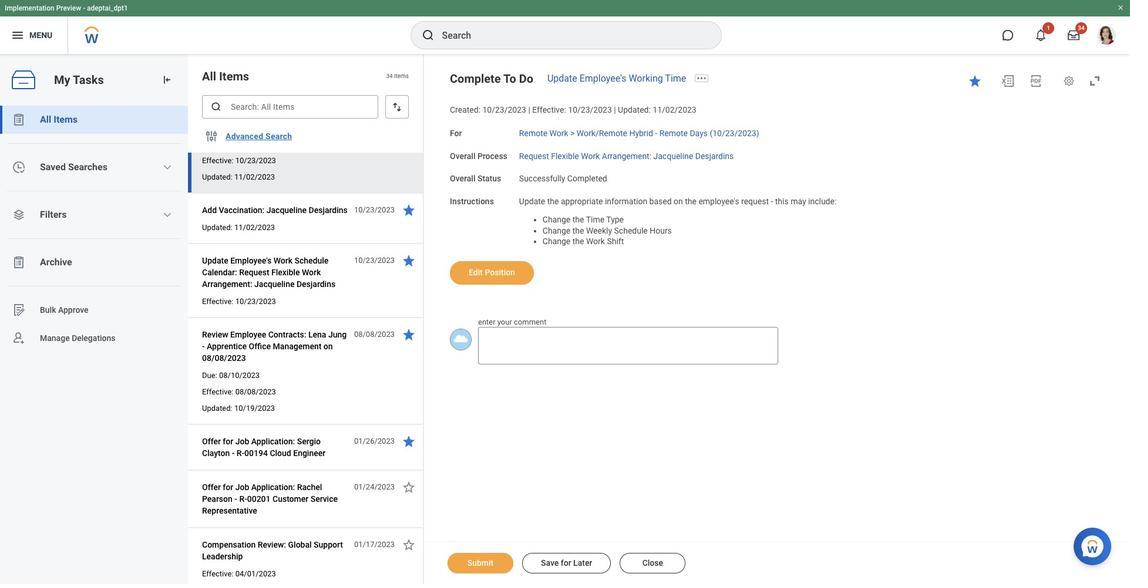 Task type: locate. For each thing, give the bounding box(es) containing it.
star image
[[969, 74, 983, 88], [402, 203, 416, 217], [402, 254, 416, 268], [402, 328, 416, 342], [402, 435, 416, 449]]

0 vertical spatial request
[[519, 151, 549, 161]]

1 vertical spatial items
[[54, 114, 78, 125]]

jacqueline up contracts:
[[255, 280, 295, 289]]

enter
[[478, 318, 496, 327]]

job for 00201
[[235, 483, 249, 493]]

1 vertical spatial job
[[235, 483, 249, 493]]

for up the clayton
[[223, 437, 233, 447]]

items
[[219, 69, 249, 83], [54, 114, 78, 125]]

- right preview
[[83, 4, 85, 12]]

overall
[[450, 151, 476, 161], [450, 174, 476, 184]]

perspective image
[[12, 208, 26, 222]]

employee's for work
[[230, 256, 272, 266]]

0 vertical spatial arrangement:
[[602, 151, 652, 161]]

updated: up remote work > work/remote hybrid - remote days (10/23/2023) link
[[618, 105, 651, 115]]

employee's inside update employee's work schedule calendar: request flexible work arrangement: jacqueline desjardins
[[230, 256, 272, 266]]

34 for 34
[[1079, 25, 1085, 31]]

‎- up the representative
[[235, 495, 237, 504]]

34 left profile logan mcneil image
[[1079, 25, 1085, 31]]

0 vertical spatial schedule
[[614, 226, 648, 235]]

updated: up add
[[202, 173, 233, 182]]

1 horizontal spatial 34
[[1079, 25, 1085, 31]]

1 vertical spatial flexible
[[272, 268, 300, 277]]

arrangement:
[[602, 151, 652, 161], [202, 280, 252, 289]]

jacqueline down days
[[654, 151, 694, 161]]

0 horizontal spatial request
[[239, 268, 270, 277]]

arrangement: inside update employee's work schedule calendar: request flexible work arrangement: jacqueline desjardins
[[202, 280, 252, 289]]

11/02/2023
[[653, 105, 697, 115], [234, 173, 275, 182], [234, 223, 275, 232]]

saved searches button
[[0, 153, 188, 182]]

star image right 01/17/2023
[[402, 538, 416, 552]]

1 vertical spatial offer
[[202, 483, 221, 493]]

schedule inside the change the time type change the weekly schedule hours change the work shift
[[614, 226, 648, 235]]

for for pearson
[[223, 483, 233, 493]]

profile logan mcneil image
[[1098, 26, 1117, 47]]

for inside offer for job application: rachel pearson ‎- r-00201 customer service representative
[[223, 483, 233, 493]]

34 inside button
[[1079, 25, 1085, 31]]

items up search image
[[219, 69, 249, 83]]

0 vertical spatial offer
[[202, 437, 221, 447]]

effective: 10/23/2023 down advanced at the top of the page
[[202, 156, 276, 165]]

all items inside button
[[40, 114, 78, 125]]

1 horizontal spatial schedule
[[614, 226, 648, 235]]

approve
[[58, 305, 89, 315]]

include:
[[809, 197, 837, 206]]

0 horizontal spatial flexible
[[272, 268, 300, 277]]

1 vertical spatial star image
[[402, 538, 416, 552]]

vaccination:
[[219, 206, 265, 215]]

2 job from the top
[[235, 483, 249, 493]]

1 vertical spatial time
[[586, 215, 605, 224]]

request inside request flexible work arrangement: jacqueline desjardins link
[[519, 151, 549, 161]]

effective: 10/23/2023
[[202, 156, 276, 165], [202, 297, 276, 306]]

2 vertical spatial 08/08/2023
[[235, 388, 276, 397]]

bulk
[[40, 305, 56, 315]]

‎- for clayton
[[232, 449, 235, 458]]

close environment banner image
[[1118, 4, 1125, 11]]

‎- inside the offer for job application: sergio clayton ‎- r-00194 cloud engineer
[[232, 449, 235, 458]]

search image
[[210, 101, 222, 113]]

time right working
[[665, 73, 687, 84]]

arrangement: inside request flexible work arrangement: jacqueline desjardins link
[[602, 151, 652, 161]]

0 horizontal spatial update
[[202, 256, 228, 266]]

2 vertical spatial change
[[543, 237, 571, 246]]

the left shift
[[573, 237, 584, 246]]

1 horizontal spatial on
[[674, 197, 683, 206]]

1 change from the top
[[543, 215, 571, 224]]

0 vertical spatial application:
[[251, 437, 295, 447]]

0 vertical spatial effective: 10/23/2023
[[202, 156, 276, 165]]

r- right the clayton
[[237, 449, 245, 458]]

1 vertical spatial arrangement:
[[202, 280, 252, 289]]

r- for 00201
[[239, 495, 247, 504]]

offer
[[202, 437, 221, 447], [202, 483, 221, 493]]

completed
[[568, 174, 608, 184]]

list containing all items
[[0, 106, 188, 353]]

schedule inside update employee's work schedule calendar: request flexible work arrangement: jacqueline desjardins
[[295, 256, 329, 266]]

r- inside offer for job application: rachel pearson ‎- r-00201 customer service representative
[[239, 495, 247, 504]]

‎- right the clayton
[[232, 449, 235, 458]]

r-
[[237, 449, 245, 458], [239, 495, 247, 504]]

archive
[[40, 257, 72, 268]]

star image for add vaccination: jacqueline desjardins
[[402, 203, 416, 217]]

overall down for
[[450, 151, 476, 161]]

2 vertical spatial desjardins
[[297, 280, 336, 289]]

1 horizontal spatial all
[[202, 69, 216, 83]]

1 horizontal spatial |
[[614, 105, 616, 115]]

jacqueline right vaccination:
[[267, 206, 307, 215]]

on down jung
[[324, 342, 333, 351]]

1 horizontal spatial items
[[219, 69, 249, 83]]

working
[[629, 73, 663, 84]]

star image for 01/24/2023
[[402, 481, 416, 495]]

1 horizontal spatial employee's
[[580, 73, 627, 84]]

1 horizontal spatial all items
[[202, 69, 249, 83]]

1 vertical spatial updated: 11/02/2023
[[202, 223, 275, 232]]

instructions
[[450, 197, 494, 206]]

0 horizontal spatial arrangement:
[[202, 280, 252, 289]]

- down review
[[202, 342, 205, 351]]

flexible
[[551, 151, 579, 161], [272, 268, 300, 277]]

star image for effective: 04/01/2023
[[402, 538, 416, 552]]

2 application: from the top
[[251, 483, 295, 493]]

request
[[519, 151, 549, 161], [239, 268, 270, 277]]

Search Workday  search field
[[442, 22, 697, 48]]

export to excel image
[[1001, 74, 1016, 88]]

0 horizontal spatial schedule
[[295, 256, 329, 266]]

desjardins inside update employee's work schedule calendar: request flexible work arrangement: jacqueline desjardins
[[297, 280, 336, 289]]

0 horizontal spatial 34
[[386, 73, 393, 80]]

1 vertical spatial update
[[519, 197, 546, 206]]

offer for job application: sergio clayton ‎- r-00194 cloud engineer button
[[202, 435, 348, 461]]

1 vertical spatial application:
[[251, 483, 295, 493]]

1 vertical spatial desjardins
[[309, 206, 348, 215]]

update inside update employee's work schedule calendar: request flexible work arrangement: jacqueline desjardins
[[202, 256, 228, 266]]

1 vertical spatial effective: 10/23/2023
[[202, 297, 276, 306]]

0 vertical spatial jacqueline
[[654, 151, 694, 161]]

1 horizontal spatial request
[[519, 151, 549, 161]]

08/08/2023 down apprentice
[[202, 354, 246, 363]]

1 horizontal spatial update
[[519, 197, 546, 206]]

overall up the instructions
[[450, 174, 476, 184]]

job inside offer for job application: rachel pearson ‎- r-00201 customer service representative
[[235, 483, 249, 493]]

job inside the offer for job application: sergio clayton ‎- r-00194 cloud engineer
[[235, 437, 249, 447]]

due: 08/10/2023
[[202, 371, 260, 380]]

chevron down image
[[163, 210, 172, 220]]

the down appropriate
[[573, 215, 584, 224]]

compensation
[[202, 541, 256, 550]]

update up created: 10/23/2023 | effective: 10/23/2023 | updated: 11/02/2023
[[548, 73, 578, 84]]

0 horizontal spatial items
[[54, 114, 78, 125]]

1 overall from the top
[[450, 151, 476, 161]]

application: up 00201
[[251, 483, 295, 493]]

updated: 11/02/2023
[[202, 173, 275, 182], [202, 223, 275, 232]]

user plus image
[[12, 331, 26, 346]]

updated: 11/02/2023 down vaccination:
[[202, 223, 275, 232]]

days
[[690, 129, 708, 138]]

0 vertical spatial ‎-
[[232, 449, 235, 458]]

| up "work/remote"
[[614, 105, 616, 115]]

r- up the representative
[[239, 495, 247, 504]]

0 vertical spatial desjardins
[[696, 151, 734, 161]]

action bar region
[[424, 542, 1131, 585]]

2 vertical spatial update
[[202, 256, 228, 266]]

gear image
[[1064, 75, 1076, 87]]

1 horizontal spatial arrangement:
[[602, 151, 652, 161]]

1 vertical spatial jacqueline
[[267, 206, 307, 215]]

0 horizontal spatial all items
[[40, 114, 78, 125]]

overall for overall status
[[450, 174, 476, 184]]

1 vertical spatial for
[[223, 483, 233, 493]]

r- inside the offer for job application: sergio clayton ‎- r-00194 cloud engineer
[[237, 449, 245, 458]]

effective: down leadership
[[202, 570, 234, 579]]

effective: down the due:
[[202, 388, 234, 397]]

0 vertical spatial updated: 11/02/2023
[[202, 173, 275, 182]]

34
[[1079, 25, 1085, 31], [386, 73, 393, 80]]

0 vertical spatial change
[[543, 215, 571, 224]]

0 vertical spatial 34
[[1079, 25, 1085, 31]]

2 star image from the top
[[402, 538, 416, 552]]

0 vertical spatial for
[[223, 437, 233, 447]]

offer for offer for job application: sergio clayton ‎- r-00194 cloud engineer
[[202, 437, 221, 447]]

34 left items
[[386, 73, 393, 80]]

2 horizontal spatial update
[[548, 73, 578, 84]]

update down "successfully" on the top
[[519, 197, 546, 206]]

all items up search image
[[202, 69, 249, 83]]

2 vertical spatial jacqueline
[[255, 280, 295, 289]]

complete
[[450, 72, 501, 86]]

offer for offer for job application: rachel pearson ‎- r-00201 customer service representative
[[202, 483, 221, 493]]

‎- inside offer for job application: rachel pearson ‎- r-00201 customer service representative
[[235, 495, 237, 504]]

34 inside the item list element
[[386, 73, 393, 80]]

08/08/2023 right jung
[[354, 330, 395, 339]]

0 vertical spatial star image
[[402, 481, 416, 495]]

configure image
[[205, 129, 219, 143]]

for right the save
[[561, 559, 572, 568]]

‎-
[[232, 449, 235, 458], [235, 495, 237, 504]]

the
[[548, 197, 559, 206], [685, 197, 697, 206], [573, 215, 584, 224], [573, 226, 584, 235], [573, 237, 584, 246]]

justify image
[[11, 28, 25, 42]]

jacqueline inside update employee's work schedule calendar: request flexible work arrangement: jacqueline desjardins
[[255, 280, 295, 289]]

1 horizontal spatial time
[[665, 73, 687, 84]]

review
[[202, 330, 228, 340]]

1 offer from the top
[[202, 437, 221, 447]]

2 overall from the top
[[450, 174, 476, 184]]

process
[[478, 151, 508, 161]]

-
[[83, 4, 85, 12], [656, 129, 658, 138], [771, 197, 774, 206], [202, 342, 205, 351]]

|
[[529, 105, 531, 115], [614, 105, 616, 115]]

change
[[543, 215, 571, 224], [543, 226, 571, 235], [543, 237, 571, 246]]

2 offer from the top
[[202, 483, 221, 493]]

remote left days
[[660, 129, 688, 138]]

0 vertical spatial 08/08/2023
[[354, 330, 395, 339]]

1 application: from the top
[[251, 437, 295, 447]]

1 vertical spatial all items
[[40, 114, 78, 125]]

star image
[[402, 481, 416, 495], [402, 538, 416, 552]]

0 vertical spatial time
[[665, 73, 687, 84]]

0 vertical spatial on
[[674, 197, 683, 206]]

for for clayton
[[223, 437, 233, 447]]

clock check image
[[12, 160, 26, 175]]

global
[[288, 541, 312, 550]]

job
[[235, 437, 249, 447], [235, 483, 249, 493]]

arrangement: down the remote work > work/remote hybrid - remote days (10/23/2023) at top
[[602, 151, 652, 161]]

job up 00194
[[235, 437, 249, 447]]

time
[[665, 73, 687, 84], [586, 215, 605, 224]]

request right "calendar:"
[[239, 268, 270, 277]]

1 vertical spatial change
[[543, 226, 571, 235]]

rename image
[[12, 303, 26, 317]]

created: 10/23/2023 | effective: 10/23/2023 | updated: 11/02/2023
[[450, 105, 697, 115]]

star image right the 01/24/2023
[[402, 481, 416, 495]]

0 horizontal spatial remote
[[519, 129, 548, 138]]

list
[[0, 106, 188, 353]]

jung
[[328, 330, 347, 340]]

manage delegations
[[40, 334, 116, 343]]

may
[[791, 197, 807, 206]]

created:
[[450, 105, 481, 115]]

1 vertical spatial 34
[[386, 73, 393, 80]]

2 change from the top
[[543, 226, 571, 235]]

all items right clipboard image
[[40, 114, 78, 125]]

11/02/2023 up vaccination:
[[234, 173, 275, 182]]

employee's left working
[[580, 73, 627, 84]]

effective: down configure icon
[[202, 156, 234, 165]]

for inside the offer for job application: sergio clayton ‎- r-00194 cloud engineer
[[223, 437, 233, 447]]

1 vertical spatial 11/02/2023
[[234, 173, 275, 182]]

11/02/2023 down vaccination:
[[234, 223, 275, 232]]

update employee's working time link
[[548, 73, 687, 84]]

save
[[541, 559, 559, 568]]

0 vertical spatial all items
[[202, 69, 249, 83]]

compensation review: global support leadership button
[[202, 538, 348, 564]]

2 vertical spatial 11/02/2023
[[234, 223, 275, 232]]

updated: 11/02/2023 up vaccination:
[[202, 173, 275, 182]]

employee's up "calendar:"
[[230, 256, 272, 266]]

04/01/2023
[[235, 570, 276, 579]]

update up "calendar:"
[[202, 256, 228, 266]]

clipboard image
[[12, 256, 26, 270]]

management
[[273, 342, 322, 351]]

arrangement: down "calendar:"
[[202, 280, 252, 289]]

request inside update employee's work schedule calendar: request flexible work arrangement: jacqueline desjardins
[[239, 268, 270, 277]]

all right clipboard image
[[40, 114, 51, 125]]

work/remote
[[577, 129, 628, 138]]

time up the weekly
[[586, 215, 605, 224]]

08/08/2023 up 10/19/2023
[[235, 388, 276, 397]]

for up pearson
[[223, 483, 233, 493]]

items down the my
[[54, 114, 78, 125]]

offer up pearson
[[202, 483, 221, 493]]

1 star image from the top
[[402, 481, 416, 495]]

weekly
[[586, 226, 612, 235]]

0 horizontal spatial time
[[586, 215, 605, 224]]

request up "successfully" on the top
[[519, 151, 549, 161]]

all up search image
[[202, 69, 216, 83]]

desjardins
[[696, 151, 734, 161], [309, 206, 348, 215], [297, 280, 336, 289]]

0 horizontal spatial |
[[529, 105, 531, 115]]

08/08/2023 inside review employee contracts: lena jung - apprentice office management on 08/08/2023
[[202, 354, 246, 363]]

1 effective: 10/23/2023 from the top
[[202, 156, 276, 165]]

1 | from the left
[[529, 105, 531, 115]]

update
[[548, 73, 578, 84], [519, 197, 546, 206], [202, 256, 228, 266]]

0 vertical spatial items
[[219, 69, 249, 83]]

0 vertical spatial r-
[[237, 449, 245, 458]]

01/26/2023
[[354, 437, 395, 446]]

offer inside the offer for job application: sergio clayton ‎- r-00194 cloud engineer
[[202, 437, 221, 447]]

‎- for pearson
[[235, 495, 237, 504]]

0 vertical spatial update
[[548, 73, 578, 84]]

1 vertical spatial employee's
[[230, 256, 272, 266]]

star image for update employee's work schedule calendar: request flexible work arrangement: jacqueline desjardins
[[402, 254, 416, 268]]

1 vertical spatial overall
[[450, 174, 476, 184]]

overall for overall process
[[450, 151, 476, 161]]

application: up cloud
[[251, 437, 295, 447]]

leadership
[[202, 552, 243, 562]]

11/02/2023 up days
[[653, 105, 697, 115]]

1 vertical spatial all
[[40, 114, 51, 125]]

Search: All Items text field
[[202, 95, 378, 119]]

jacqueline inside 'button'
[[267, 206, 307, 215]]

information
[[605, 197, 648, 206]]

0 vertical spatial flexible
[[551, 151, 579, 161]]

application:
[[251, 437, 295, 447], [251, 483, 295, 493]]

0 horizontal spatial on
[[324, 342, 333, 351]]

1 vertical spatial request
[[239, 268, 270, 277]]

offer up the clayton
[[202, 437, 221, 447]]

1 job from the top
[[235, 437, 249, 447]]

1 vertical spatial r-
[[239, 495, 247, 504]]

application: inside the offer for job application: sergio clayton ‎- r-00194 cloud engineer
[[251, 437, 295, 447]]

0 vertical spatial overall
[[450, 151, 476, 161]]

1 vertical spatial schedule
[[295, 256, 329, 266]]

overall status element
[[519, 167, 608, 185]]

2 vertical spatial for
[[561, 559, 572, 568]]

application: inside offer for job application: rachel pearson ‎- r-00201 customer service representative
[[251, 483, 295, 493]]

1 vertical spatial ‎-
[[235, 495, 237, 504]]

enter your comment
[[478, 318, 547, 327]]

0 vertical spatial all
[[202, 69, 216, 83]]

1 vertical spatial on
[[324, 342, 333, 351]]

manage delegations link
[[0, 324, 188, 353]]

0 vertical spatial job
[[235, 437, 249, 447]]

effective: 10/23/2023 up 'employee'
[[202, 297, 276, 306]]

job up 00201
[[235, 483, 249, 493]]

1 horizontal spatial remote
[[660, 129, 688, 138]]

1 vertical spatial 08/08/2023
[[202, 354, 246, 363]]

on right based
[[674, 197, 683, 206]]

0 vertical spatial employee's
[[580, 73, 627, 84]]

filters
[[40, 209, 67, 220]]

star image for review employee contracts: lena jung - apprentice office management on 08/08/2023
[[402, 328, 416, 342]]

| down do
[[529, 105, 531, 115]]

offer inside offer for job application: rachel pearson ‎- r-00201 customer service representative
[[202, 483, 221, 493]]

0 horizontal spatial all
[[40, 114, 51, 125]]

schedule
[[614, 226, 648, 235], [295, 256, 329, 266]]

remote left >
[[519, 129, 548, 138]]

0 horizontal spatial employee's
[[230, 256, 272, 266]]

my tasks element
[[0, 54, 188, 585]]

>
[[571, 129, 575, 138]]



Task type: describe. For each thing, give the bounding box(es) containing it.
effective: down "calendar:"
[[202, 297, 234, 306]]

shift
[[607, 237, 624, 246]]

update employee's work schedule calendar: request flexible work arrangement: jacqueline desjardins button
[[202, 254, 348, 292]]

offer for job application: sergio clayton ‎- r-00194 cloud engineer
[[202, 437, 326, 458]]

calendar:
[[202, 268, 237, 277]]

saved
[[40, 162, 66, 173]]

cloud
[[270, 449, 291, 458]]

1 remote from the left
[[519, 129, 548, 138]]

notifications large image
[[1036, 29, 1047, 41]]

menu banner
[[0, 0, 1131, 54]]

0 vertical spatial 11/02/2023
[[653, 105, 697, 115]]

clipboard image
[[12, 113, 26, 127]]

edit
[[469, 268, 483, 277]]

updated: 10/19/2023
[[202, 404, 275, 413]]

advanced
[[226, 132, 263, 141]]

items inside button
[[54, 114, 78, 125]]

filters button
[[0, 201, 188, 229]]

08/10/2023
[[219, 371, 260, 380]]

successfully
[[519, 174, 566, 184]]

00201
[[247, 495, 271, 504]]

office
[[249, 342, 271, 351]]

search image
[[421, 28, 435, 42]]

lena
[[309, 330, 326, 340]]

add
[[202, 206, 217, 215]]

2 | from the left
[[614, 105, 616, 115]]

sergio
[[297, 437, 321, 447]]

- right 'hybrid'
[[656, 129, 658, 138]]

bulk approve link
[[0, 296, 188, 324]]

this
[[776, 197, 789, 206]]

update for update the appropriate information based on the employee's request - this may include:
[[519, 197, 546, 206]]

the left employee's
[[685, 197, 697, 206]]

effective: 08/08/2023
[[202, 388, 276, 397]]

all inside the item list element
[[202, 69, 216, 83]]

request
[[742, 197, 769, 206]]

menu
[[29, 30, 52, 40]]

update employee's working time
[[548, 73, 687, 84]]

save for later
[[541, 559, 593, 568]]

update employee's work schedule calendar: request flexible work arrangement: jacqueline desjardins
[[202, 256, 336, 289]]

view printable version (pdf) image
[[1030, 74, 1044, 88]]

remote work > work/remote hybrid - remote days (10/23/2023)
[[519, 129, 760, 138]]

advanced search button
[[221, 125, 297, 148]]

adeptai_dpt1
[[87, 4, 128, 12]]

the left the weekly
[[573, 226, 584, 235]]

3 change from the top
[[543, 237, 571, 246]]

01/24/2023
[[354, 483, 395, 492]]

edit position button
[[450, 262, 534, 285]]

pearson
[[202, 495, 233, 504]]

customer
[[273, 495, 309, 504]]

the down successfully completed
[[548, 197, 559, 206]]

request flexible work arrangement: jacqueline desjardins
[[519, 151, 734, 161]]

all items inside the item list element
[[202, 69, 249, 83]]

- inside menu banner
[[83, 4, 85, 12]]

offer for job application: rachel pearson ‎- r-00201 customer service representative
[[202, 483, 338, 516]]

desjardins inside 'button'
[[309, 206, 348, 215]]

enter your comment text field
[[478, 328, 779, 365]]

employee
[[230, 330, 266, 340]]

1 button
[[1029, 22, 1055, 48]]

bulk approve
[[40, 305, 89, 315]]

2 effective: 10/23/2023 from the top
[[202, 297, 276, 306]]

34 items
[[386, 73, 409, 80]]

update the appropriate information based on the employee's request - this may include:
[[519, 197, 837, 206]]

overall process
[[450, 151, 508, 161]]

manage
[[40, 334, 70, 343]]

close
[[643, 559, 664, 568]]

delegations
[[72, 334, 116, 343]]

my
[[54, 73, 70, 87]]

all items button
[[0, 106, 188, 134]]

add vaccination: jacqueline desjardins
[[202, 206, 348, 215]]

submit button
[[448, 554, 514, 574]]

comment
[[514, 318, 547, 327]]

preview
[[56, 4, 81, 12]]

fullscreen image
[[1088, 74, 1103, 88]]

service
[[311, 495, 338, 504]]

support
[[314, 541, 343, 550]]

- left this
[[771, 197, 774, 206]]

add vaccination: jacqueline desjardins button
[[202, 203, 348, 217]]

employee's for working
[[580, 73, 627, 84]]

1 horizontal spatial flexible
[[551, 151, 579, 161]]

item list element
[[188, 24, 424, 585]]

on inside review employee contracts: lena jung - apprentice office management on 08/08/2023
[[324, 342, 333, 351]]

advanced search
[[226, 132, 292, 141]]

r- for 00194
[[237, 449, 245, 458]]

job for 00194
[[235, 437, 249, 447]]

your
[[498, 318, 512, 327]]

(10/23/2023)
[[710, 129, 760, 138]]

effective: down do
[[533, 105, 566, 115]]

34 button
[[1061, 22, 1088, 48]]

request flexible work arrangement: jacqueline desjardins link
[[519, 149, 734, 161]]

items inside the item list element
[[219, 69, 249, 83]]

2 remote from the left
[[660, 129, 688, 138]]

time inside the change the time type change the weekly schedule hours change the work shift
[[586, 215, 605, 224]]

all inside button
[[40, 114, 51, 125]]

1 updated: 11/02/2023 from the top
[[202, 173, 275, 182]]

compensation review: global support leadership
[[202, 541, 343, 562]]

inbox large image
[[1068, 29, 1080, 41]]

remote work > work/remote hybrid - remote days (10/23/2023) link
[[519, 126, 760, 138]]

hours
[[650, 226, 672, 235]]

items
[[394, 73, 409, 80]]

application: for cloud
[[251, 437, 295, 447]]

update for update employee's working time
[[548, 73, 578, 84]]

archive button
[[0, 249, 188, 277]]

contracts:
[[268, 330, 306, 340]]

searches
[[68, 162, 107, 173]]

saved searches
[[40, 162, 107, 173]]

representative
[[202, 507, 257, 516]]

- inside review employee contracts: lena jung - apprentice office management on 08/08/2023
[[202, 342, 205, 351]]

updated: down effective: 08/08/2023
[[202, 404, 233, 413]]

work inside the change the time type change the weekly schedule hours change the work shift
[[586, 237, 605, 246]]

updated: down add
[[202, 223, 233, 232]]

2 updated: 11/02/2023 from the top
[[202, 223, 275, 232]]

sort image
[[391, 101, 403, 113]]

chevron down image
[[163, 163, 172, 172]]

type
[[607, 215, 624, 224]]

due:
[[202, 371, 217, 380]]

offer for job application: rachel pearson ‎- r-00201 customer service representative button
[[202, 481, 348, 518]]

menu button
[[0, 16, 68, 54]]

status
[[478, 174, 501, 184]]

do
[[519, 72, 534, 86]]

transformation import image
[[161, 74, 173, 86]]

update for update employee's work schedule calendar: request flexible work arrangement: jacqueline desjardins
[[202, 256, 228, 266]]

close button
[[620, 554, 686, 574]]

application: for customer
[[251, 483, 295, 493]]

overall status
[[450, 174, 501, 184]]

flexible inside update employee's work schedule calendar: request flexible work arrangement: jacqueline desjardins
[[272, 268, 300, 277]]

for inside save for later button
[[561, 559, 572, 568]]

34 for 34 items
[[386, 73, 393, 80]]

hybrid
[[630, 129, 653, 138]]

later
[[574, 559, 593, 568]]

position
[[485, 268, 515, 277]]

tasks
[[73, 73, 104, 87]]

edit position
[[469, 268, 515, 277]]



Task type: vqa. For each thing, say whether or not it's contained in the screenshot.
9 popup button
no



